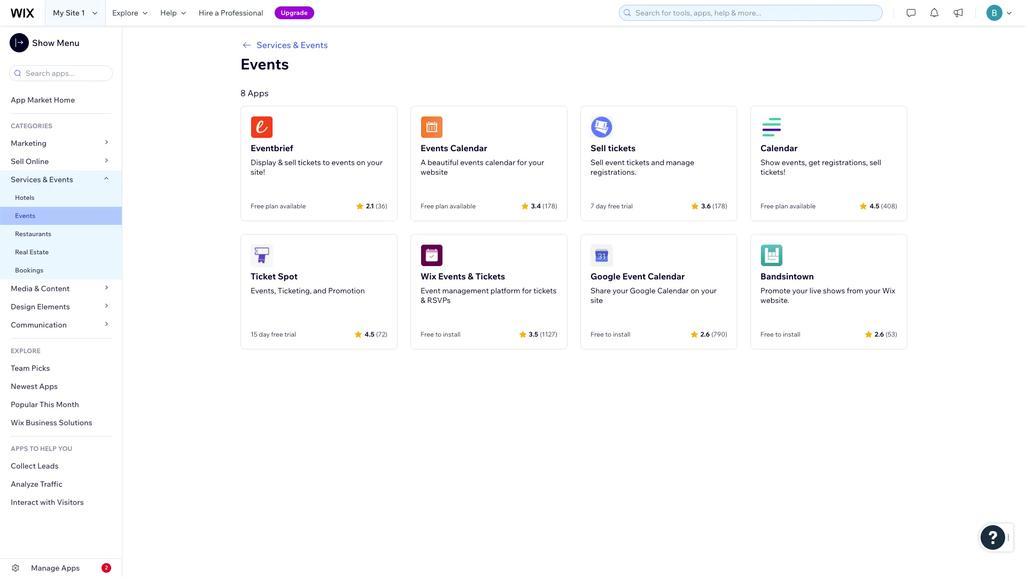 Task type: locate. For each thing, give the bounding box(es) containing it.
platform
[[491, 286, 521, 296]]

2 horizontal spatial available
[[790, 202, 816, 210]]

display
[[251, 158, 276, 167]]

0 vertical spatial event
[[623, 271, 646, 282]]

0 vertical spatial and
[[652, 158, 665, 167]]

1 horizontal spatial events
[[460, 158, 484, 167]]

your up 2.6 (790)
[[702, 286, 717, 296]]

0 vertical spatial 4.5
[[870, 202, 880, 210]]

0 horizontal spatial free
[[271, 330, 283, 338]]

events down 'hotels'
[[15, 212, 35, 220]]

0 vertical spatial services
[[257, 40, 291, 50]]

help button
[[154, 0, 192, 26]]

2 horizontal spatial install
[[783, 330, 801, 338]]

free for calendar
[[421, 202, 434, 210]]

(1127)
[[540, 330, 558, 338]]

a
[[215, 8, 219, 18]]

0 vertical spatial services & events
[[257, 40, 328, 50]]

0 vertical spatial trial
[[622, 202, 633, 210]]

on inside google event calendar share your google calendar on your site
[[691, 286, 700, 296]]

1 vertical spatial google
[[630, 286, 656, 296]]

2 horizontal spatial plan
[[776, 202, 789, 210]]

events up beautiful
[[421, 143, 449, 153]]

promotion
[[328, 286, 365, 296]]

0 horizontal spatial and
[[313, 286, 327, 296]]

wix events & tickets event management platform for tickets & rsvps
[[421, 271, 557, 305]]

events inside 'wix events & tickets event management platform for tickets & rsvps'
[[438, 271, 466, 282]]

apps right manage
[[61, 564, 80, 573]]

apps
[[248, 88, 269, 98], [39, 382, 58, 391], [61, 564, 80, 573]]

0 vertical spatial google
[[591, 271, 621, 282]]

0 horizontal spatial 4.5
[[365, 330, 375, 338]]

free down site!
[[251, 202, 264, 210]]

sell left event
[[591, 158, 604, 167]]

popular this month link
[[0, 396, 122, 414]]

apps for 8 apps
[[248, 88, 269, 98]]

0 horizontal spatial free to install
[[421, 330, 461, 338]]

1 vertical spatial day
[[259, 330, 270, 338]]

apps up the this
[[39, 382, 58, 391]]

free down website.
[[761, 330, 774, 338]]

hire
[[199, 8, 213, 18]]

on
[[357, 158, 366, 167], [691, 286, 700, 296]]

interact with visitors link
[[0, 494, 122, 512]]

1 horizontal spatial services & events
[[257, 40, 328, 50]]

spot
[[278, 271, 298, 282]]

and right ticketing,
[[313, 286, 327, 296]]

1 vertical spatial services & events link
[[0, 171, 122, 189]]

2.6 left (53)
[[875, 330, 885, 338]]

2 horizontal spatial free plan available
[[761, 202, 816, 210]]

& up management
[[468, 271, 474, 282]]

and left manage
[[652, 158, 665, 167]]

sell online link
[[0, 152, 122, 171]]

0 horizontal spatial plan
[[266, 202, 278, 210]]

0 horizontal spatial services & events
[[11, 175, 73, 184]]

1 horizontal spatial wix
[[421, 271, 437, 282]]

plan down website
[[436, 202, 449, 210]]

sell right registrations,
[[870, 158, 882, 167]]

1 plan from the left
[[266, 202, 278, 210]]

sell tickets sell event tickets and manage registrations.
[[591, 143, 695, 177]]

4.5
[[870, 202, 880, 210], [365, 330, 375, 338]]

4.5 for calendar
[[870, 202, 880, 210]]

upgrade
[[281, 9, 308, 17]]

1 free to install from the left
[[421, 330, 461, 338]]

free to install down website.
[[761, 330, 801, 338]]

plan down display
[[266, 202, 278, 210]]

1 horizontal spatial day
[[596, 202, 607, 210]]

free for promote
[[761, 330, 774, 338]]

Search apps... field
[[22, 66, 109, 81]]

your
[[367, 158, 383, 167], [529, 158, 544, 167], [613, 286, 629, 296], [702, 286, 717, 296], [793, 286, 808, 296], [865, 286, 881, 296]]

1 horizontal spatial free to install
[[591, 330, 631, 338]]

0 vertical spatial for
[[517, 158, 527, 167]]

2.6 left (790)
[[701, 330, 710, 338]]

online
[[26, 157, 49, 166]]

manage
[[31, 564, 60, 573]]

free for tickets
[[608, 202, 620, 210]]

events
[[301, 40, 328, 50], [241, 55, 289, 73], [421, 143, 449, 153], [49, 175, 73, 184], [15, 212, 35, 220], [438, 271, 466, 282]]

services & events down the online
[[11, 175, 73, 184]]

1 horizontal spatial available
[[450, 202, 476, 210]]

0 horizontal spatial sell
[[285, 158, 296, 167]]

calendar
[[485, 158, 516, 167]]

4.5 left (72) on the left
[[365, 330, 375, 338]]

plan down tickets!
[[776, 202, 789, 210]]

apps right 8
[[248, 88, 269, 98]]

promote
[[761, 286, 791, 296]]

& inside eventbrief display & sell tickets to events on your site!
[[278, 158, 283, 167]]

wix inside bandsintown promote your live shows from your wix website.
[[883, 286, 896, 296]]

a
[[421, 158, 426, 167]]

1 horizontal spatial event
[[623, 271, 646, 282]]

share
[[591, 286, 611, 296]]

0 vertical spatial day
[[596, 202, 607, 210]]

free right 7
[[608, 202, 620, 210]]

1 horizontal spatial install
[[613, 330, 631, 338]]

2 free to install from the left
[[591, 330, 631, 338]]

hire a professional
[[199, 8, 263, 18]]

1 free plan available from the left
[[251, 202, 306, 210]]

1 vertical spatial services & events
[[11, 175, 73, 184]]

0 horizontal spatial trial
[[285, 330, 296, 338]]

sell
[[285, 158, 296, 167], [870, 158, 882, 167]]

wix down 'popular'
[[11, 418, 24, 428]]

sell down "sell tickets logo"
[[591, 143, 606, 153]]

events calendar a beautiful events calendar for your website
[[421, 143, 544, 177]]

1 vertical spatial services
[[11, 175, 41, 184]]

for inside 'wix events & tickets event management platform for tickets & rsvps'
[[522, 286, 532, 296]]

hire a professional link
[[192, 0, 270, 26]]

free plan available down tickets!
[[761, 202, 816, 210]]

2 available from the left
[[450, 202, 476, 210]]

2.6 for your
[[875, 330, 885, 338]]

1 horizontal spatial plan
[[436, 202, 449, 210]]

1 horizontal spatial apps
[[61, 564, 80, 573]]

8 apps
[[241, 88, 269, 98]]

day for ticket
[[259, 330, 270, 338]]

0 vertical spatial free
[[608, 202, 620, 210]]

wix right from at the right of page
[[883, 286, 896, 296]]

trial right 7
[[622, 202, 633, 210]]

1 vertical spatial and
[[313, 286, 327, 296]]

events link
[[0, 207, 122, 225]]

& left the rsvps
[[421, 296, 426, 305]]

Search for tools, apps, help & more... field
[[633, 5, 880, 20]]

sell down the eventbrief
[[285, 158, 296, 167]]

show left menu
[[32, 37, 55, 48]]

events up management
[[438, 271, 466, 282]]

install for share
[[613, 330, 631, 338]]

your left live
[[793, 286, 808, 296]]

2 horizontal spatial free to install
[[761, 330, 801, 338]]

15 day free trial
[[251, 330, 296, 338]]

1 vertical spatial 4.5
[[365, 330, 375, 338]]

trial
[[622, 202, 633, 210], [285, 330, 296, 338]]

sell inside calendar show events, get registrations, sell tickets!
[[870, 158, 882, 167]]

free plan available for show
[[761, 202, 816, 210]]

1 horizontal spatial trial
[[622, 202, 633, 210]]

1 vertical spatial trial
[[285, 330, 296, 338]]

google event calendar share your google calendar on your site
[[591, 271, 717, 305]]

communication link
[[0, 316, 122, 334]]

you
[[58, 445, 72, 453]]

2 plan from the left
[[436, 202, 449, 210]]

event inside 'wix events & tickets event management platform for tickets & rsvps'
[[421, 286, 441, 296]]

0 horizontal spatial services
[[11, 175, 41, 184]]

home
[[54, 95, 75, 105]]

google event calendar logo image
[[591, 244, 613, 267]]

install
[[443, 330, 461, 338], [613, 330, 631, 338], [783, 330, 801, 338]]

on for eventbrief
[[357, 158, 366, 167]]

design elements
[[11, 302, 70, 312]]

show left events,
[[761, 158, 781, 167]]

7 day free trial
[[591, 202, 633, 210]]

solutions
[[59, 418, 92, 428]]

1 horizontal spatial 4.5
[[870, 202, 880, 210]]

1 sell from the left
[[285, 158, 296, 167]]

2 vertical spatial wix
[[11, 418, 24, 428]]

free down the rsvps
[[421, 330, 434, 338]]

collect leads
[[11, 461, 59, 471]]

app
[[11, 95, 26, 105]]

google right share
[[630, 286, 656, 296]]

(178) right 3.4
[[543, 202, 558, 210]]

free to install down the rsvps
[[421, 330, 461, 338]]

1 vertical spatial on
[[691, 286, 700, 296]]

1 horizontal spatial google
[[630, 286, 656, 296]]

events calendar logo image
[[421, 116, 443, 138]]

3 free plan available from the left
[[761, 202, 816, 210]]

0 horizontal spatial event
[[421, 286, 441, 296]]

for inside events calendar a beautiful events calendar for your website
[[517, 158, 527, 167]]

tickets
[[476, 271, 505, 282]]

tickets right event
[[627, 158, 650, 167]]

events inside events calendar a beautiful events calendar for your website
[[421, 143, 449, 153]]

0 horizontal spatial wix
[[11, 418, 24, 428]]

on for google event calendar
[[691, 286, 700, 296]]

1 horizontal spatial free plan available
[[421, 202, 476, 210]]

1 vertical spatial free
[[271, 330, 283, 338]]

2.1
[[366, 202, 374, 210]]

0 horizontal spatial install
[[443, 330, 461, 338]]

available for display
[[280, 202, 306, 210]]

0 horizontal spatial 2.6
[[701, 330, 710, 338]]

wix down wix events & tickets logo
[[421, 271, 437, 282]]

available down eventbrief display & sell tickets to events on your site!
[[280, 202, 306, 210]]

newest apps
[[11, 382, 58, 391]]

1 vertical spatial apps
[[39, 382, 58, 391]]

google up share
[[591, 271, 621, 282]]

your inside eventbrief display & sell tickets to events on your site!
[[367, 158, 383, 167]]

2 install from the left
[[613, 330, 631, 338]]

for right the calendar
[[517, 158, 527, 167]]

free down tickets!
[[761, 202, 774, 210]]

free plan available down site!
[[251, 202, 306, 210]]

1 horizontal spatial services & events link
[[241, 38, 908, 51]]

show
[[32, 37, 55, 48], [761, 158, 781, 167]]

4.5 (72)
[[365, 330, 388, 338]]

wix inside "sidebar" element
[[11, 418, 24, 428]]

& down the eventbrief
[[278, 158, 283, 167]]

services down upgrade button
[[257, 40, 291, 50]]

2 free plan available from the left
[[421, 202, 476, 210]]

1 horizontal spatial on
[[691, 286, 700, 296]]

sell inside "sidebar" element
[[11, 157, 24, 166]]

3 install from the left
[[783, 330, 801, 338]]

0 horizontal spatial apps
[[39, 382, 58, 391]]

sell for tickets
[[591, 143, 606, 153]]

events,
[[782, 158, 807, 167]]

2 (178) from the left
[[713, 202, 728, 210]]

2 2.6 from the left
[[875, 330, 885, 338]]

events
[[332, 158, 355, 167], [460, 158, 484, 167]]

services up 'hotels'
[[11, 175, 41, 184]]

for right platform
[[522, 286, 532, 296]]

bandsintown logo image
[[761, 244, 783, 267]]

1 horizontal spatial show
[[761, 158, 781, 167]]

15
[[251, 330, 258, 338]]

trial right the 15
[[285, 330, 296, 338]]

business
[[26, 418, 57, 428]]

for
[[517, 158, 527, 167], [522, 286, 532, 296]]

plan for display
[[266, 202, 278, 210]]

available down beautiful
[[450, 202, 476, 210]]

1 horizontal spatial 2.6
[[875, 330, 885, 338]]

your right the calendar
[[529, 158, 544, 167]]

calendar
[[450, 143, 488, 153], [761, 143, 798, 153], [648, 271, 685, 282], [658, 286, 689, 296]]

(178) right 3.6
[[713, 202, 728, 210]]

1 2.6 from the left
[[701, 330, 710, 338]]

1 (178) from the left
[[543, 202, 558, 210]]

0 vertical spatial apps
[[248, 88, 269, 98]]

0 horizontal spatial show
[[32, 37, 55, 48]]

1 horizontal spatial services
[[257, 40, 291, 50]]

free down website
[[421, 202, 434, 210]]

and inside ticket spot events, ticketing, and promotion
[[313, 286, 327, 296]]

0 horizontal spatial events
[[332, 158, 355, 167]]

events down upgrade button
[[301, 40, 328, 50]]

0 horizontal spatial free plan available
[[251, 202, 306, 210]]

real estate link
[[0, 243, 122, 261]]

eventbrief display & sell tickets to events on your site!
[[251, 143, 383, 177]]

(72)
[[376, 330, 388, 338]]

real estate
[[15, 248, 49, 256]]

free plan available for display
[[251, 202, 306, 210]]

bookings link
[[0, 261, 122, 280]]

3.5
[[529, 330, 539, 338]]

calendar logo image
[[761, 116, 783, 138]]

4.5 left (408) at the top right of page
[[870, 202, 880, 210]]

show menu button
[[10, 33, 79, 52]]

2 vertical spatial apps
[[61, 564, 80, 573]]

google
[[591, 271, 621, 282], [630, 286, 656, 296]]

1 install from the left
[[443, 330, 461, 338]]

3 free to install from the left
[[761, 330, 801, 338]]

0 horizontal spatial (178)
[[543, 202, 558, 210]]

1 available from the left
[[280, 202, 306, 210]]

your inside events calendar a beautiful events calendar for your website
[[529, 158, 544, 167]]

this
[[40, 400, 54, 410]]

3 available from the left
[[790, 202, 816, 210]]

1 vertical spatial event
[[421, 286, 441, 296]]

events up 8 apps
[[241, 55, 289, 73]]

on inside eventbrief display & sell tickets to events on your site!
[[357, 158, 366, 167]]

free for spot
[[271, 330, 283, 338]]

0 vertical spatial wix
[[421, 271, 437, 282]]

visitors
[[57, 498, 84, 507]]

1 vertical spatial show
[[761, 158, 781, 167]]

tickets right display
[[298, 158, 321, 167]]

2 horizontal spatial wix
[[883, 286, 896, 296]]

popular
[[11, 400, 38, 410]]

1 horizontal spatial sell
[[870, 158, 882, 167]]

sidebar element
[[0, 26, 122, 577]]

8
[[241, 88, 246, 98]]

free plan available
[[251, 202, 306, 210], [421, 202, 476, 210], [761, 202, 816, 210]]

wix inside 'wix events & tickets event management platform for tickets & rsvps'
[[421, 271, 437, 282]]

2 events from the left
[[460, 158, 484, 167]]

1 events from the left
[[332, 158, 355, 167]]

2 horizontal spatial apps
[[248, 88, 269, 98]]

& right the media
[[34, 284, 39, 294]]

free right the 15
[[271, 330, 283, 338]]

newest apps link
[[0, 378, 122, 396]]

0 horizontal spatial on
[[357, 158, 366, 167]]

and inside sell tickets sell event tickets and manage registrations.
[[652, 158, 665, 167]]

sell left the online
[[11, 157, 24, 166]]

0 horizontal spatial available
[[280, 202, 306, 210]]

0 horizontal spatial day
[[259, 330, 270, 338]]

1 horizontal spatial free
[[608, 202, 620, 210]]

my site 1
[[53, 8, 85, 18]]

calendar inside calendar show events, get registrations, sell tickets!
[[761, 143, 798, 153]]

1 horizontal spatial and
[[652, 158, 665, 167]]

help
[[40, 445, 57, 453]]

help
[[160, 8, 177, 18]]

bandsintown
[[761, 271, 814, 282]]

3 plan from the left
[[776, 202, 789, 210]]

free to install down site
[[591, 330, 631, 338]]

0 vertical spatial show
[[32, 37, 55, 48]]

eventbrief
[[251, 143, 294, 153]]

free plan available down website
[[421, 202, 476, 210]]

apps for newest apps
[[39, 382, 58, 391]]

tickets right platform
[[534, 286, 557, 296]]

available down events,
[[790, 202, 816, 210]]

restaurants
[[15, 230, 51, 238]]

wix for solutions
[[11, 418, 24, 428]]

1 vertical spatial wix
[[883, 286, 896, 296]]

1 vertical spatial for
[[522, 286, 532, 296]]

1 horizontal spatial (178)
[[713, 202, 728, 210]]

day right 7
[[596, 202, 607, 210]]

day right the 15
[[259, 330, 270, 338]]

free for event
[[591, 330, 604, 338]]

newest
[[11, 382, 37, 391]]

tickets inside eventbrief display & sell tickets to events on your site!
[[298, 158, 321, 167]]

2 sell from the left
[[870, 158, 882, 167]]

services & events down upgrade button
[[257, 40, 328, 50]]

0 horizontal spatial services & events link
[[0, 171, 122, 189]]

wix business solutions
[[11, 418, 92, 428]]

0 vertical spatial on
[[357, 158, 366, 167]]

your up "2.1 (36)"
[[367, 158, 383, 167]]

free down site
[[591, 330, 604, 338]]

install for live
[[783, 330, 801, 338]]

day for sell
[[596, 202, 607, 210]]



Task type: describe. For each thing, give the bounding box(es) containing it.
wix business solutions link
[[0, 414, 122, 432]]

show menu
[[32, 37, 79, 48]]

free for show
[[761, 202, 774, 210]]

app market home
[[11, 95, 75, 105]]

2.1 (36)
[[366, 202, 388, 210]]

3.6
[[702, 202, 711, 210]]

3.4 (178)
[[531, 202, 558, 210]]

tickets inside 'wix events & tickets event management platform for tickets & rsvps'
[[534, 286, 557, 296]]

sell for online
[[11, 157, 24, 166]]

collect leads link
[[0, 457, 122, 475]]

calendar inside events calendar a beautiful events calendar for your website
[[450, 143, 488, 153]]

(178) for events calendar
[[543, 202, 558, 210]]

plan for show
[[776, 202, 789, 210]]

free for display
[[251, 202, 264, 210]]

analyze
[[11, 480, 38, 489]]

team
[[11, 364, 30, 373]]

(53)
[[886, 330, 898, 338]]

& down upgrade button
[[293, 40, 299, 50]]

eventbrief logo image
[[251, 116, 273, 138]]

available for calendar
[[450, 202, 476, 210]]

bandsintown promote your live shows from your wix website.
[[761, 271, 896, 305]]

leads
[[37, 461, 59, 471]]

elements
[[37, 302, 70, 312]]

2.6 (53)
[[875, 330, 898, 338]]

to for wix events & tickets
[[436, 330, 442, 338]]

to inside eventbrief display & sell tickets to events on your site!
[[323, 158, 330, 167]]

events inside 'link'
[[15, 212, 35, 220]]

trial for ticket spot
[[285, 330, 296, 338]]

free to install for events
[[421, 330, 461, 338]]

hotels link
[[0, 189, 122, 207]]

3.5 (1127)
[[529, 330, 558, 338]]

4.5 (408)
[[870, 202, 898, 210]]

picks
[[31, 364, 50, 373]]

services & events inside "sidebar" element
[[11, 175, 73, 184]]

& down the online
[[43, 175, 48, 184]]

4.5 for ticket spot
[[365, 330, 375, 338]]

marketing link
[[0, 134, 122, 152]]

media & content
[[11, 284, 70, 294]]

live
[[810, 286, 822, 296]]

site!
[[251, 167, 265, 177]]

available for show
[[790, 202, 816, 210]]

upgrade button
[[275, 6, 314, 19]]

hotels
[[15, 194, 35, 202]]

tickets up event
[[608, 143, 636, 153]]

content
[[41, 284, 70, 294]]

ticket spot events, ticketing, and promotion
[[251, 271, 365, 296]]

beautiful
[[428, 158, 459, 167]]

trial for sell tickets
[[622, 202, 633, 210]]

show inside show menu button
[[32, 37, 55, 48]]

0 vertical spatial services & events link
[[241, 38, 908, 51]]

2.6 for calendar
[[701, 330, 710, 338]]

to for google event calendar
[[606, 330, 612, 338]]

2
[[105, 565, 108, 572]]

services inside "sidebar" element
[[11, 175, 41, 184]]

to
[[30, 445, 39, 453]]

shows
[[824, 286, 846, 296]]

plan for calendar
[[436, 202, 449, 210]]

restaurants link
[[0, 225, 122, 243]]

show inside calendar show events, get registrations, sell tickets!
[[761, 158, 781, 167]]

wix for &
[[421, 271, 437, 282]]

manage apps
[[31, 564, 80, 573]]

ticket spot logo image
[[251, 244, 273, 267]]

your right share
[[613, 286, 629, 296]]

explore
[[112, 8, 138, 18]]

(408)
[[882, 202, 898, 210]]

popular this month
[[11, 400, 79, 410]]

your right from at the right of page
[[865, 286, 881, 296]]

ticketing,
[[278, 286, 312, 296]]

marketing
[[11, 138, 47, 148]]

install for tickets
[[443, 330, 461, 338]]

events inside events calendar a beautiful events calendar for your website
[[460, 158, 484, 167]]

events up hotels link
[[49, 175, 73, 184]]

month
[[56, 400, 79, 410]]

(790)
[[712, 330, 728, 338]]

registrations,
[[822, 158, 868, 167]]

free plan available for calendar
[[421, 202, 476, 210]]

sell inside eventbrief display & sell tickets to events on your site!
[[285, 158, 296, 167]]

free to install for event
[[591, 330, 631, 338]]

to for bandsintown
[[776, 330, 782, 338]]

explore
[[11, 347, 41, 355]]

free for events
[[421, 330, 434, 338]]

(178) for sell tickets
[[713, 202, 728, 210]]

analyze traffic
[[11, 480, 62, 489]]

sell tickets logo image
[[591, 116, 613, 138]]

design elements link
[[0, 298, 122, 316]]

get
[[809, 158, 821, 167]]

real
[[15, 248, 28, 256]]

site
[[591, 296, 603, 305]]

free to install for promote
[[761, 330, 801, 338]]

website.
[[761, 296, 790, 305]]

registrations.
[[591, 167, 637, 177]]

categories
[[11, 122, 52, 130]]

website
[[421, 167, 448, 177]]

events inside eventbrief display & sell tickets to events on your site!
[[332, 158, 355, 167]]

3.6 (178)
[[702, 202, 728, 210]]

3.4
[[531, 202, 541, 210]]

team picks link
[[0, 359, 122, 378]]

1
[[81, 8, 85, 18]]

rsvps
[[427, 296, 451, 305]]

menu
[[57, 37, 79, 48]]

2.6 (790)
[[701, 330, 728, 338]]

traffic
[[40, 480, 62, 489]]

events,
[[251, 286, 276, 296]]

0 horizontal spatial google
[[591, 271, 621, 282]]

market
[[27, 95, 52, 105]]

apps to help you
[[11, 445, 72, 453]]

event inside google event calendar share your google calendar on your site
[[623, 271, 646, 282]]

design
[[11, 302, 35, 312]]

tickets!
[[761, 167, 786, 177]]

wix events & tickets logo image
[[421, 244, 443, 267]]

apps for manage apps
[[61, 564, 80, 573]]

media & content link
[[0, 280, 122, 298]]

team picks
[[11, 364, 50, 373]]

media
[[11, 284, 33, 294]]

manage
[[666, 158, 695, 167]]



Task type: vqa. For each thing, say whether or not it's contained in the screenshot.
right Services & Events link
yes



